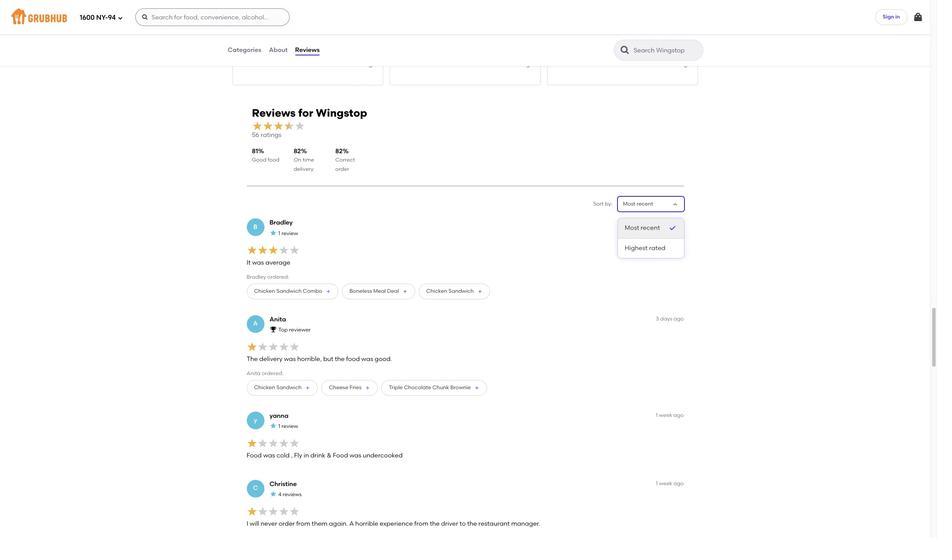 Task type: locate. For each thing, give the bounding box(es) containing it.
1 horizontal spatial food
[[346, 356, 360, 363]]

anita down the
[[247, 371, 260, 377]]

plus icon image for boneless meal deal button
[[403, 289, 408, 294]]

1 horizontal spatial bradley
[[270, 219, 293, 227]]

ordered: up yanna
[[262, 371, 283, 377]]

2 vertical spatial star icon image
[[270, 491, 277, 498]]

1 1 week ago from the top
[[656, 412, 684, 419]]

star icon image right 'b'
[[270, 230, 277, 237]]

the delivery was horrible, but the food was good.
[[247, 356, 392, 363]]

2 1 review from the top
[[278, 424, 298, 430]]

anita up trophy icon
[[270, 316, 286, 323]]

0 vertical spatial recent
[[637, 201, 653, 207]]

min
[[257, 52, 266, 58]]

by:
[[605, 201, 613, 207]]

most
[[623, 201, 635, 207], [625, 225, 639, 232]]

1 vertical spatial most recent
[[625, 225, 660, 232]]

0 horizontal spatial food
[[268, 157, 279, 163]]

0 vertical spatial 1 review
[[278, 231, 298, 237]]

ratings right 34
[[670, 60, 691, 68]]

rated
[[649, 244, 666, 252]]

2 82 from the left
[[335, 148, 343, 155]]

35–50
[[240, 52, 256, 58]]

1 review from the top
[[282, 231, 298, 237]]

recent up highest rated
[[641, 225, 660, 232]]

1600 ny-94
[[80, 14, 116, 21]]

1 horizontal spatial chicken sandwich
[[426, 288, 474, 294]]

star icon image for yanna
[[270, 423, 277, 430]]

1 vertical spatial 1 review
[[278, 424, 298, 430]]

1 horizontal spatial a
[[349, 521, 354, 528]]

0 horizontal spatial the
[[335, 356, 345, 363]]

1 horizontal spatial from
[[414, 521, 428, 528]]

2 review from the top
[[282, 424, 298, 430]]

0 horizontal spatial bradley
[[247, 274, 266, 280]]

svg image right 94
[[118, 15, 123, 20]]

0 vertical spatial food
[[268, 157, 279, 163]]

plus icon image
[[326, 289, 331, 294], [403, 289, 408, 294], [477, 289, 483, 294], [305, 386, 310, 391], [365, 386, 370, 391], [474, 386, 480, 391]]

ordered: down average
[[267, 274, 289, 280]]

from
[[296, 521, 310, 528], [414, 521, 428, 528]]

3 ago from the top
[[674, 412, 684, 419]]

star icon image down yanna
[[270, 423, 277, 430]]

0 vertical spatial most
[[623, 201, 635, 207]]

1 vertical spatial most
[[625, 225, 639, 232]]

sandwich for the delivery was horrible, but the food was good.
[[276, 385, 302, 391]]

1 review for bradley
[[278, 231, 298, 237]]

star icon image for christine
[[270, 491, 277, 498]]

c
[[253, 485, 258, 493]]

days for it was average
[[660, 219, 672, 225]]

3 star icon image from the top
[[270, 491, 277, 498]]

1 week from the top
[[659, 412, 672, 419]]

1 vertical spatial days
[[660, 316, 672, 322]]

94
[[108, 14, 116, 21]]

0 vertical spatial ordered:
[[267, 274, 289, 280]]

ratings right 56
[[261, 132, 282, 139]]

svg image right sign in button
[[913, 12, 924, 22]]

meal
[[373, 288, 386, 294]]

82 for 82 on time delivery
[[294, 148, 301, 155]]

1 vertical spatial chicken sandwich
[[254, 385, 302, 391]]

0 vertical spatial star icon image
[[270, 230, 277, 237]]

most up highest
[[625, 225, 639, 232]]

sign in
[[883, 14, 900, 20]]

2 days from the top
[[660, 316, 672, 322]]

most recent up highest rated
[[625, 225, 660, 232]]

bradley right 'b'
[[270, 219, 293, 227]]

0 vertical spatial chicken sandwich
[[426, 288, 474, 294]]

2 vertical spatial delivery
[[259, 356, 282, 363]]

1 vertical spatial order
[[279, 521, 295, 528]]

&
[[327, 452, 332, 460]]

0 vertical spatial week
[[659, 412, 672, 419]]

1 star icon image from the top
[[270, 230, 277, 237]]

trophy icon image
[[270, 326, 277, 333]]

food right &
[[333, 452, 348, 460]]

in
[[896, 14, 900, 20], [304, 452, 309, 460]]

0 vertical spatial a
[[253, 320, 258, 328]]

0 vertical spatial reviews
[[295, 46, 320, 54]]

triple chocolate chunk brownie button
[[381, 380, 487, 396]]

0 vertical spatial chicken sandwich button
[[419, 284, 490, 300]]

bradley for bradley
[[270, 219, 293, 227]]

2 star icon image from the top
[[270, 423, 277, 430]]

1 1 review from the top
[[278, 231, 298, 237]]

0 horizontal spatial chicken sandwich button
[[247, 380, 318, 396]]

1 vertical spatial bradley
[[247, 274, 266, 280]]

search icon image
[[620, 45, 630, 56]]

boneless meal deal button
[[342, 284, 415, 300]]

205
[[500, 60, 511, 68]]

0 vertical spatial bradley
[[270, 219, 293, 227]]

most recent up most recent option
[[623, 201, 653, 207]]

1 days from the top
[[660, 219, 672, 225]]

from right experience
[[414, 521, 428, 528]]

good.
[[375, 356, 392, 363]]

4 reviews
[[278, 492, 302, 498]]

0 horizontal spatial delivery
[[259, 356, 282, 363]]

ratings for 29 ratings
[[355, 60, 376, 68]]

0 vertical spatial anita
[[270, 316, 286, 323]]

order
[[335, 166, 349, 172], [279, 521, 295, 528]]

1 vertical spatial 1 week ago
[[656, 481, 684, 487]]

plus icon image for cheese fries button
[[365, 386, 370, 391]]

1 vertical spatial reviews
[[252, 107, 296, 120]]

days
[[660, 219, 672, 225], [660, 316, 672, 322]]

1 vertical spatial chicken sandwich button
[[247, 380, 318, 396]]

ratings for 205 ratings
[[512, 60, 533, 68]]

0 vertical spatial most recent
[[623, 201, 653, 207]]

1 week ago for i will never order from them again. a horrible experience from the driver to the restaurant manager.
[[656, 481, 684, 487]]

delivery inside 82 on time delivery
[[294, 166, 314, 172]]

Search for food, convenience, alcohol... search field
[[135, 8, 290, 26]]

was
[[252, 259, 264, 267], [284, 356, 296, 363], [361, 356, 373, 363], [263, 452, 275, 460], [350, 452, 361, 460]]

1600
[[80, 14, 95, 21]]

$6.49 delivery
[[398, 59, 432, 65]]

horrible
[[355, 521, 378, 528]]

2 1 week ago from the top
[[656, 481, 684, 487]]

food right good at the left top of page
[[268, 157, 279, 163]]

sandwich inside 'button'
[[276, 288, 302, 294]]

the left driver
[[430, 521, 440, 528]]

categories button
[[227, 34, 262, 66]]

bradley down the it
[[247, 274, 266, 280]]

0 vertical spatial in
[[896, 14, 900, 20]]

correct
[[335, 157, 355, 163]]

restaurant
[[479, 521, 510, 528]]

will
[[250, 521, 259, 528]]

2 from from the left
[[414, 521, 428, 528]]

delivery right $6.49
[[412, 59, 432, 65]]

star icon image left 4
[[270, 491, 277, 498]]

1 horizontal spatial svg image
[[913, 12, 924, 22]]

1 food from the left
[[247, 452, 262, 460]]

it's just wings link
[[240, 28, 376, 38]]

review down yanna
[[282, 424, 298, 430]]

driver
[[441, 521, 458, 528]]

1 week ago for food was cold , fly in drink & food was undercooked
[[656, 412, 684, 419]]

fries
[[350, 385, 362, 391]]

the right to
[[467, 521, 477, 528]]

sort
[[593, 201, 604, 207]]

chicken for chicken sandwich combo 'button'
[[254, 288, 275, 294]]

was right &
[[350, 452, 361, 460]]

food
[[247, 452, 262, 460], [333, 452, 348, 460]]

1 horizontal spatial in
[[896, 14, 900, 20]]

bradley
[[270, 219, 293, 227], [247, 274, 266, 280]]

ordered:
[[267, 274, 289, 280], [262, 371, 283, 377]]

days for the delivery was horrible, but the food was good.
[[660, 316, 672, 322]]

triple chocolate chunk brownie
[[389, 385, 471, 391]]

plus icon image inside chicken sandwich combo 'button'
[[326, 289, 331, 294]]

chicken down anita ordered:
[[254, 385, 275, 391]]

82 inside 82 correct order
[[335, 148, 343, 155]]

y
[[254, 417, 257, 424]]

was right the it
[[252, 259, 264, 267]]

4 ago from the top
[[674, 481, 684, 487]]

anita for anita
[[270, 316, 286, 323]]

reviews for reviews
[[295, 46, 320, 54]]

1 horizontal spatial food
[[333, 452, 348, 460]]

week
[[659, 412, 672, 419], [659, 481, 672, 487]]

in right sign
[[896, 14, 900, 20]]

0 horizontal spatial 82
[[294, 148, 301, 155]]

82 up correct
[[335, 148, 343, 155]]

chicken down just
[[252, 40, 273, 47]]

0 horizontal spatial anita
[[247, 371, 260, 377]]

Search Wingstop search field
[[633, 46, 700, 55]]

order right never
[[279, 521, 295, 528]]

food
[[268, 157, 279, 163], [346, 356, 360, 363]]

most right the by: in the top of the page
[[623, 201, 635, 207]]

0 vertical spatial review
[[282, 231, 298, 237]]

reviews up 56 ratings
[[252, 107, 296, 120]]

1 vertical spatial delivery
[[294, 166, 314, 172]]

main navigation navigation
[[0, 0, 931, 34]]

a left trophy icon
[[253, 320, 258, 328]]

1 review up average
[[278, 231, 298, 237]]

in right fly
[[304, 452, 309, 460]]

reviews
[[295, 46, 320, 54], [252, 107, 296, 120]]

0 vertical spatial delivery
[[412, 59, 432, 65]]

reviews down it's just wings link
[[295, 46, 320, 54]]

1 horizontal spatial order
[[335, 166, 349, 172]]

from left "them" at left
[[296, 521, 310, 528]]

anita
[[270, 316, 286, 323], [247, 371, 260, 377]]

ihop
[[555, 29, 573, 37]]

ratings
[[355, 60, 376, 68], [512, 60, 533, 68], [670, 60, 691, 68], [261, 132, 282, 139]]

1 vertical spatial ordered:
[[262, 371, 283, 377]]

reviews for reviews for wingstop
[[252, 107, 296, 120]]

0 vertical spatial order
[[335, 166, 349, 172]]

days right 2
[[660, 219, 672, 225]]

brownie
[[450, 385, 471, 391]]

ratings right 205
[[512, 60, 533, 68]]

1 vertical spatial recent
[[641, 225, 660, 232]]

time
[[303, 157, 314, 163]]

0 horizontal spatial from
[[296, 521, 310, 528]]

chicken inside 'button'
[[254, 288, 275, 294]]

1 vertical spatial anita
[[247, 371, 260, 377]]

triple
[[389, 385, 403, 391]]

2 horizontal spatial delivery
[[412, 59, 432, 65]]

christine
[[270, 481, 297, 488]]

anita for anita ordered:
[[247, 371, 260, 377]]

deal
[[387, 288, 399, 294]]

plus icon image inside boneless meal deal button
[[403, 289, 408, 294]]

2
[[656, 219, 659, 225]]

plus icon image inside triple chocolate chunk brownie button
[[474, 386, 480, 391]]

1 horizontal spatial delivery
[[294, 166, 314, 172]]

review up average
[[282, 231, 298, 237]]

ihop logo image
[[548, 0, 698, 37]]

reviews inside button
[[295, 46, 320, 54]]

days right 3
[[660, 316, 672, 322]]

chicken down bradley ordered:
[[254, 288, 275, 294]]

chicken right deal
[[426, 288, 447, 294]]

most recent option
[[618, 219, 684, 239]]

0 vertical spatial days
[[660, 219, 672, 225]]

82
[[294, 148, 301, 155], [335, 148, 343, 155]]

delivery up anita ordered:
[[259, 356, 282, 363]]

1 horizontal spatial anita
[[270, 316, 286, 323]]

a right again.
[[349, 521, 354, 528]]

little caesars
[[398, 29, 446, 37]]

svg image
[[913, 12, 924, 22], [118, 15, 123, 20]]

plus icon image for triple chocolate chunk brownie button
[[474, 386, 480, 391]]

0 horizontal spatial chicken sandwich
[[254, 385, 302, 391]]

delivery down time
[[294, 166, 314, 172]]

1 ago from the top
[[674, 219, 684, 225]]

1 horizontal spatial chicken sandwich button
[[419, 284, 490, 300]]

caesars
[[417, 29, 446, 37]]

drink
[[310, 452, 325, 460]]

1 vertical spatial week
[[659, 481, 672, 487]]

undercooked
[[363, 452, 403, 460]]

ordered: for average
[[267, 274, 289, 280]]

1 review down yanna
[[278, 424, 298, 430]]

1 82 from the left
[[294, 148, 301, 155]]

recent inside most recent option
[[641, 225, 660, 232]]

food left cold
[[247, 452, 262, 460]]

1 vertical spatial review
[[282, 424, 298, 430]]

2 week from the top
[[659, 481, 672, 487]]

0 horizontal spatial in
[[304, 452, 309, 460]]

3 days ago
[[656, 316, 684, 322]]

1 vertical spatial star icon image
[[270, 423, 277, 430]]

anita ordered:
[[247, 371, 283, 377]]

review
[[282, 231, 298, 237], [282, 424, 298, 430]]

bradley for bradley ordered:
[[247, 274, 266, 280]]

2 ago from the top
[[674, 316, 684, 322]]

reviewer
[[289, 327, 311, 333]]

82 up on
[[294, 148, 301, 155]]

0 vertical spatial 1 week ago
[[656, 412, 684, 419]]

recent up most recent option
[[637, 201, 653, 207]]

caret down icon image
[[672, 201, 679, 208]]

82 correct order
[[335, 148, 355, 172]]

1 review
[[278, 231, 298, 237], [278, 424, 298, 430]]

0 horizontal spatial food
[[247, 452, 262, 460]]

plus icon image inside cheese fries button
[[365, 386, 370, 391]]

food right but at the left of page
[[346, 356, 360, 363]]

average
[[265, 259, 290, 267]]

i
[[247, 521, 248, 528]]

the
[[247, 356, 258, 363]]

most recent
[[623, 201, 653, 207], [625, 225, 660, 232]]

1 horizontal spatial 82
[[335, 148, 343, 155]]

82 inside 82 on time delivery
[[294, 148, 301, 155]]

2 horizontal spatial the
[[467, 521, 477, 528]]

most inside option
[[625, 225, 639, 232]]

205 ratings
[[500, 60, 533, 68]]

star icon image
[[270, 230, 277, 237], [270, 423, 277, 430], [270, 491, 277, 498]]

1 horizontal spatial the
[[430, 521, 440, 528]]

ratings right 29
[[355, 60, 376, 68]]

1 from from the left
[[296, 521, 310, 528]]

the right but at the left of page
[[335, 356, 345, 363]]

delivery
[[412, 59, 432, 65], [294, 166, 314, 172], [259, 356, 282, 363]]

order down correct
[[335, 166, 349, 172]]



Task type: describe. For each thing, give the bounding box(es) containing it.
34 ratings
[[661, 60, 691, 68]]

manager.
[[511, 521, 540, 528]]

0 horizontal spatial a
[[253, 320, 258, 328]]

little
[[398, 29, 415, 37]]

ago for food
[[674, 412, 684, 419]]

35–50 min
[[240, 52, 266, 58]]

56
[[252, 132, 259, 139]]

56 ratings
[[252, 132, 282, 139]]

delivery for the
[[259, 356, 282, 363]]

review for bradley
[[282, 231, 298, 237]]

i will never order from them again. a horrible experience from the driver to the restaurant manager.
[[247, 521, 540, 528]]

34
[[661, 60, 668, 68]]

0 horizontal spatial order
[[279, 521, 295, 528]]

svg image
[[141, 14, 148, 21]]

in inside button
[[896, 14, 900, 20]]

was left cold
[[263, 452, 275, 460]]

sign in button
[[875, 9, 908, 25]]

chicken sandwich combo button
[[247, 284, 339, 300]]

1 vertical spatial food
[[346, 356, 360, 363]]

week for food was cold , fly in drink & food was undercooked
[[659, 412, 672, 419]]

highest
[[625, 244, 648, 252]]

sandwich for it was average
[[276, 288, 302, 294]]

ago for horrible
[[674, 481, 684, 487]]

1 vertical spatial a
[[349, 521, 354, 528]]

2 days ago
[[656, 219, 684, 225]]

ratings for 34 ratings
[[670, 60, 691, 68]]

29 ratings
[[346, 60, 376, 68]]

to
[[460, 521, 466, 528]]

on
[[294, 157, 301, 163]]

boneless
[[350, 288, 372, 294]]

never
[[261, 521, 277, 528]]

4
[[278, 492, 281, 498]]

them
[[312, 521, 328, 528]]

wings
[[269, 29, 290, 37]]

2 food from the left
[[333, 452, 348, 460]]

food was cold , fly in drink & food was undercooked
[[247, 452, 403, 460]]

cheese
[[329, 385, 348, 391]]

combo
[[303, 288, 322, 294]]

plus icon image for chicken sandwich combo 'button'
[[326, 289, 331, 294]]

little caesars link
[[398, 28, 533, 38]]

but
[[323, 356, 333, 363]]

ny-
[[96, 14, 108, 21]]

Sort by: field
[[623, 201, 653, 208]]

it's just wings logo image
[[233, 0, 383, 37]]

chicken for the bottom chicken sandwich button
[[254, 385, 275, 391]]

reviews for wingstop
[[252, 107, 367, 120]]

again.
[[329, 521, 348, 528]]

week for i will never order from them again. a horrible experience from the driver to the restaurant manager.
[[659, 481, 672, 487]]

cold
[[277, 452, 290, 460]]

b
[[253, 224, 258, 231]]

chicken for the rightmost chicken sandwich button
[[426, 288, 447, 294]]

cheese fries
[[329, 385, 362, 391]]

1 vertical spatial in
[[304, 452, 309, 460]]

chunk
[[432, 385, 449, 391]]

boneless meal deal
[[350, 288, 399, 294]]

horrible,
[[297, 356, 322, 363]]

food inside 81 good food
[[268, 157, 279, 163]]

review for yanna
[[282, 424, 298, 430]]

just
[[252, 29, 267, 37]]

highest rated
[[625, 244, 666, 252]]

categories
[[228, 46, 261, 54]]

good
[[252, 157, 266, 163]]

check icon image
[[668, 224, 677, 233]]

for
[[298, 107, 313, 120]]

chicken inside it's just wings chicken
[[252, 40, 273, 47]]

it's just wings chicken
[[240, 29, 290, 47]]

$6.49
[[398, 59, 411, 65]]

ihop link
[[555, 28, 691, 38]]

0 horizontal spatial svg image
[[118, 15, 123, 20]]

it's
[[240, 29, 250, 37]]

,
[[291, 452, 293, 460]]

29
[[346, 60, 353, 68]]

ordered: for was
[[262, 371, 283, 377]]

81 good food
[[252, 148, 279, 163]]

81
[[252, 148, 258, 155]]

recent inside most recent 'field'
[[637, 201, 653, 207]]

was left good.
[[361, 356, 373, 363]]

ago for good.
[[674, 316, 684, 322]]

ratings for 56 ratings
[[261, 132, 282, 139]]

most recent inside most recent option
[[625, 225, 660, 232]]

82 for 82 correct order
[[335, 148, 343, 155]]

delivery for $6.49
[[412, 59, 432, 65]]

most inside 'field'
[[623, 201, 635, 207]]

star icon image for bradley
[[270, 230, 277, 237]]

yanna
[[270, 412, 288, 420]]

little caesars logo image
[[390, 0, 540, 37]]

reviews
[[283, 492, 302, 498]]

top
[[278, 327, 288, 333]]

it
[[247, 259, 251, 267]]

sign
[[883, 14, 894, 20]]

was left horrible,
[[284, 356, 296, 363]]

order inside 82 correct order
[[335, 166, 349, 172]]

experience
[[380, 521, 413, 528]]

it was average
[[247, 259, 290, 267]]

fly
[[294, 452, 302, 460]]

bradley ordered:
[[247, 274, 289, 280]]

sort by:
[[593, 201, 613, 207]]

chocolate
[[404, 385, 431, 391]]

1 review for yanna
[[278, 424, 298, 430]]

82 on time delivery
[[294, 148, 314, 172]]



Task type: vqa. For each thing, say whether or not it's contained in the screenshot.
the
yes



